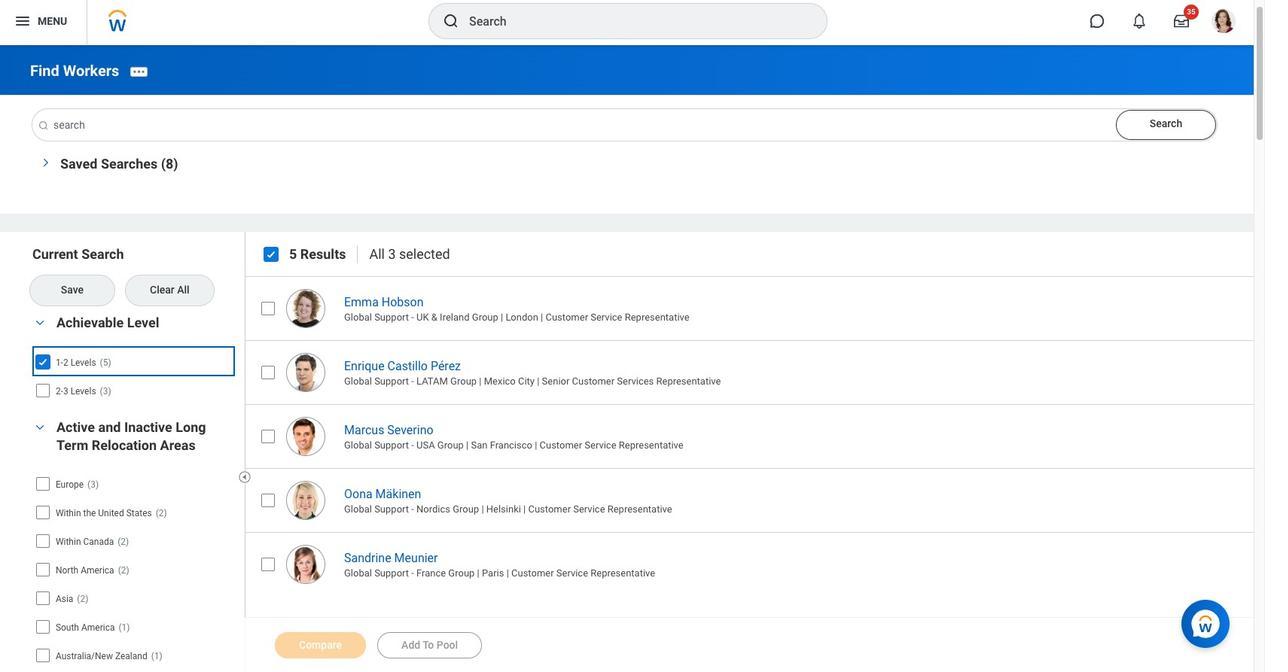 Task type: vqa. For each thing, say whether or not it's contained in the screenshot.
Skills Button
no



Task type: describe. For each thing, give the bounding box(es) containing it.
america for north america
[[81, 566, 114, 576]]

1-
[[56, 358, 63, 368]]

oona mäkinen link
[[344, 484, 422, 502]]

representative for oona mäkinen global support - nordics group   |   helsinki   |   customer service representative
[[608, 504, 673, 516]]

customer for global support - uk & ireland group   |   london   |   customer service representative
[[546, 312, 589, 323]]

services
[[617, 376, 654, 387]]

group inside 'sandrine meunier' list item
[[449, 568, 475, 580]]

and
[[98, 420, 121, 435]]

| right london
[[541, 312, 543, 323]]

australia/new
[[56, 652, 113, 662]]

- for castillo
[[412, 376, 414, 387]]

achievable
[[57, 315, 124, 331]]

marcus severino global support - usa group   |   san francisco   |   customer service representative
[[344, 423, 684, 451]]

san
[[471, 440, 488, 451]]

(1) for australia/new zealand
[[151, 652, 163, 662]]

(2) for within canada
[[118, 537, 129, 548]]

nordics
[[417, 504, 451, 516]]

marcus severino list item
[[245, 404, 1266, 468]]

(8)
[[161, 156, 178, 172]]

level
[[127, 315, 159, 331]]

| left helsinki
[[482, 504, 484, 516]]

active and inactive long term relocation areas
[[57, 420, 206, 453]]

france
[[417, 568, 446, 580]]

customer for oona mäkinen global support - nordics group   |   helsinki   |   customer service representative
[[529, 504, 571, 516]]

saved
[[60, 156, 98, 172]]

| left paris
[[477, 568, 480, 580]]

5
[[289, 246, 297, 262]]

latam
[[417, 376, 448, 387]]

relocation
[[92, 438, 157, 453]]

zealand
[[115, 652, 147, 662]]

enrique castillo pérez link
[[344, 356, 461, 374]]

group for mäkinen
[[453, 504, 479, 516]]

sandrine meunier link
[[344, 548, 438, 566]]

saved searches (8) button
[[60, 156, 178, 172]]

find workers element
[[30, 62, 119, 80]]

severino
[[388, 423, 434, 438]]

support inside marcus severino global support - usa group   |   san francisco   |   customer service representative
[[375, 440, 409, 451]]

levels for 1-2 levels
[[71, 358, 96, 368]]

inactive
[[124, 420, 172, 435]]

check small image for 5 results
[[262, 246, 280, 264]]

service inside marcus severino global support - usa group   |   san francisco   |   customer service representative
[[585, 440, 617, 451]]

francisco
[[490, 440, 533, 451]]

5 results
[[289, 246, 346, 262]]

(2) for north america
[[118, 566, 129, 576]]

find workers
[[30, 62, 119, 80]]

global for sandrine
[[344, 568, 372, 580]]

searches
[[101, 156, 158, 172]]

chevron down image
[[36, 154, 51, 172]]

search inside search 'button'
[[1150, 117, 1183, 129]]

the
[[83, 509, 96, 519]]

2-
[[56, 386, 63, 397]]

1 horizontal spatial all
[[370, 246, 385, 262]]

2-3 levels
[[56, 386, 96, 397]]

search button
[[1117, 110, 1217, 140]]

| left mexico
[[479, 376, 482, 387]]

profile logan mcneil image
[[1212, 9, 1237, 36]]

sandrine meunier
[[344, 551, 438, 566]]

group inside enrique castillo pérez list item
[[451, 376, 477, 387]]

saved searches (8)
[[60, 156, 178, 172]]

sandrine
[[344, 551, 392, 566]]

oona mäkinen list item
[[245, 468, 1266, 533]]

united
[[98, 509, 124, 519]]

service inside emma hobson "list item"
[[591, 312, 623, 323]]

oona mäkinen global support - nordics group   |   helsinki   |   customer service representative
[[344, 487, 673, 516]]

europe
[[56, 480, 84, 490]]

justify image
[[14, 12, 32, 30]]

enrique castillo pérez
[[344, 359, 461, 374]]

pérez
[[431, 359, 461, 374]]

results
[[301, 246, 346, 262]]

clear all
[[150, 284, 190, 296]]

workers
[[63, 62, 119, 80]]

chevron down image for active
[[31, 423, 49, 434]]

support for castillo
[[375, 376, 409, 387]]

- for hobson
[[412, 312, 414, 323]]

2
[[63, 358, 68, 368]]

areas
[[160, 438, 196, 453]]

chevron down image for achievable
[[31, 318, 49, 329]]

global for emma
[[344, 312, 372, 323]]

35 button
[[1166, 5, 1200, 38]]

filter search field
[[30, 245, 247, 673]]

save button
[[30, 276, 115, 306]]

uk
[[417, 312, 429, 323]]

london
[[506, 312, 539, 323]]

group for severino
[[438, 440, 464, 451]]

current search
[[32, 246, 124, 262]]

all 3 selected
[[370, 246, 450, 262]]

within the united states
[[56, 509, 152, 519]]

Search search field
[[30, 109, 1218, 141]]

achievable level button
[[57, 315, 159, 331]]

(3) for europe
[[87, 480, 99, 490]]

emma
[[344, 295, 379, 309]]

active
[[57, 420, 95, 435]]

within for within canada
[[56, 537, 81, 548]]

paris
[[482, 568, 504, 580]]

enrique
[[344, 359, 385, 374]]

global support - uk & ireland group   |   london   |   customer service representative
[[344, 312, 690, 323]]

australia/new zealand
[[56, 652, 147, 662]]

representative inside 'sandrine meunier' list item
[[591, 568, 656, 580]]

save
[[61, 284, 84, 296]]

enrique castillo pérez list item
[[245, 340, 1266, 404]]

castillo
[[388, 359, 428, 374]]

levels for 2-3 levels
[[71, 386, 96, 397]]

senior
[[542, 376, 570, 387]]

selected
[[399, 246, 450, 262]]

usa
[[417, 440, 435, 451]]

1-2 levels
[[56, 358, 96, 368]]



Task type: locate. For each thing, give the bounding box(es) containing it.
- inside enrique castillo pérez list item
[[412, 376, 414, 387]]

menu button
[[0, 0, 87, 45]]

support down enrique castillo pérez
[[375, 376, 409, 387]]

group inside marcus severino global support - usa group   |   san francisco   |   customer service representative
[[438, 440, 464, 451]]

1 horizontal spatial (1)
[[151, 652, 163, 662]]

4 support from the top
[[375, 504, 409, 516]]

1 vertical spatial levels
[[71, 386, 96, 397]]

0 vertical spatial all
[[370, 246, 385, 262]]

meunier
[[395, 551, 438, 566]]

representative for global support - latam group   |   mexico city   |   senior customer services representative
[[657, 376, 721, 387]]

ireland
[[440, 312, 470, 323]]

0 horizontal spatial (1)
[[119, 623, 130, 634]]

| right paris
[[507, 568, 509, 580]]

0 horizontal spatial 3
[[63, 386, 68, 397]]

3 down 2
[[63, 386, 68, 397]]

group right nordics
[[453, 504, 479, 516]]

1 vertical spatial (1)
[[151, 652, 163, 662]]

levels
[[71, 358, 96, 368], [71, 386, 96, 397]]

(3) for 2-3 levels
[[100, 386, 111, 397]]

2 chevron down image from the top
[[31, 423, 49, 434]]

support inside 'sandrine meunier' list item
[[375, 568, 409, 580]]

support down emma hobson
[[375, 312, 409, 323]]

global inside emma hobson "list item"
[[344, 312, 372, 323]]

|
[[501, 312, 503, 323], [541, 312, 543, 323], [479, 376, 482, 387], [537, 376, 540, 387], [466, 440, 469, 451], [535, 440, 538, 451], [482, 504, 484, 516], [524, 504, 526, 516], [477, 568, 480, 580], [507, 568, 509, 580]]

Find Workers text field
[[32, 109, 1218, 141]]

| right helsinki
[[524, 504, 526, 516]]

all up "emma hobson" link
[[370, 246, 385, 262]]

america for south america
[[81, 623, 115, 634]]

0 horizontal spatial search
[[82, 246, 124, 262]]

3 for all
[[388, 246, 396, 262]]

support
[[375, 312, 409, 323], [375, 376, 409, 387], [375, 440, 409, 451], [375, 504, 409, 516], [375, 568, 409, 580]]

support down marcus severino link
[[375, 440, 409, 451]]

achievable level group
[[30, 313, 237, 407]]

current
[[32, 246, 78, 262]]

2 support from the top
[[375, 376, 409, 387]]

representative inside marcus severino global support - usa group   |   san francisco   |   customer service representative
[[619, 440, 684, 451]]

global down marcus
[[344, 440, 372, 451]]

active and inactive long term relocation areas tree
[[35, 472, 232, 669]]

support inside emma hobson "list item"
[[375, 312, 409, 323]]

(2) for within the united states
[[156, 509, 167, 519]]

0 vertical spatial 3
[[388, 246, 396, 262]]

2 - from the top
[[412, 376, 414, 387]]

check small image
[[262, 246, 280, 264], [34, 353, 52, 371]]

achievable level tree
[[34, 350, 232, 404]]

support down mäkinen
[[375, 504, 409, 516]]

service inside 'sandrine meunier' list item
[[557, 568, 589, 580]]

3 left selected
[[388, 246, 396, 262]]

1 levels from the top
[[71, 358, 96, 368]]

marcus
[[344, 423, 385, 438]]

(1)
[[119, 623, 130, 634], [151, 652, 163, 662]]

global for enrique
[[344, 376, 372, 387]]

1 horizontal spatial check small image
[[262, 246, 280, 264]]

clear all button
[[126, 276, 214, 306]]

global inside enrique castillo pérez list item
[[344, 376, 372, 387]]

service
[[591, 312, 623, 323], [585, 440, 617, 451], [574, 504, 605, 516], [557, 568, 589, 580]]

service inside oona mäkinen global support - nordics group   |   helsinki   |   customer service representative
[[574, 504, 605, 516]]

2 levels from the top
[[71, 386, 96, 397]]

3 - from the top
[[412, 440, 414, 451]]

chevron down image
[[31, 318, 49, 329], [31, 423, 49, 434]]

2 america from the top
[[81, 623, 115, 634]]

1 - from the top
[[412, 312, 414, 323]]

0 vertical spatial america
[[81, 566, 114, 576]]

(3) right europe on the bottom left
[[87, 480, 99, 490]]

0 vertical spatial levels
[[71, 358, 96, 368]]

notifications large image
[[1133, 14, 1148, 29]]

global inside 'sandrine meunier' list item
[[344, 568, 372, 580]]

check small image inside the achievable level tree
[[34, 353, 52, 371]]

0 vertical spatial check small image
[[262, 246, 280, 264]]

customer right senior
[[572, 376, 615, 387]]

- left uk
[[412, 312, 414, 323]]

0 horizontal spatial all
[[177, 284, 190, 296]]

(1) for south america
[[119, 623, 130, 634]]

(2) for asia
[[77, 594, 88, 605]]

0 vertical spatial (3)
[[100, 386, 111, 397]]

within canada
[[56, 537, 114, 548]]

1 horizontal spatial search
[[1150, 117, 1183, 129]]

canada
[[83, 537, 114, 548]]

mäkinen
[[376, 487, 422, 502]]

support inside enrique castillo pérez list item
[[375, 376, 409, 387]]

- inside emma hobson "list item"
[[412, 312, 414, 323]]

global down oona
[[344, 504, 372, 516]]

1 global from the top
[[344, 312, 372, 323]]

- down meunier
[[412, 568, 414, 580]]

&
[[432, 312, 438, 323]]

(3)
[[100, 386, 111, 397], [87, 480, 99, 490]]

group down the pérez
[[451, 376, 477, 387]]

global inside marcus severino global support - usa group   |   san francisco   |   customer service representative
[[344, 440, 372, 451]]

asia
[[56, 594, 73, 605]]

| left san
[[466, 440, 469, 451]]

america down canada
[[81, 566, 114, 576]]

search image
[[38, 120, 49, 132]]

clear
[[150, 284, 175, 296]]

(1) up zealand
[[119, 623, 130, 634]]

(2) right canada
[[118, 537, 129, 548]]

0 vertical spatial (1)
[[119, 623, 130, 634]]

search inside filter search box
[[82, 246, 124, 262]]

customer
[[546, 312, 589, 323], [572, 376, 615, 387], [540, 440, 583, 451], [529, 504, 571, 516], [512, 568, 554, 580]]

- inside 'sandrine meunier' list item
[[412, 568, 414, 580]]

inbox large image
[[1175, 14, 1190, 29]]

2 global from the top
[[344, 376, 372, 387]]

long
[[176, 420, 206, 435]]

(2) right states
[[156, 509, 167, 519]]

support inside oona mäkinen global support - nordics group   |   helsinki   |   customer service representative
[[375, 504, 409, 516]]

north
[[56, 566, 78, 576]]

customer inside enrique castillo pérez list item
[[572, 376, 615, 387]]

1 vertical spatial check small image
[[34, 353, 52, 371]]

- inside marcus severino global support - usa group   |   san francisco   |   customer service representative
[[412, 440, 414, 451]]

search
[[1150, 117, 1183, 129], [82, 246, 124, 262]]

levels right 2-
[[71, 386, 96, 397]]

group
[[472, 312, 499, 323], [451, 376, 477, 387], [438, 440, 464, 451], [453, 504, 479, 516], [449, 568, 475, 580]]

achievable level
[[57, 315, 159, 331]]

emma hobson link
[[344, 292, 424, 309]]

(3) inside active and inactive long term relocation areas tree
[[87, 480, 99, 490]]

5 - from the top
[[412, 568, 414, 580]]

2 within from the top
[[56, 537, 81, 548]]

group right ireland
[[472, 312, 499, 323]]

(3) down (5)
[[100, 386, 111, 397]]

states
[[126, 509, 152, 519]]

global down sandrine
[[344, 568, 372, 580]]

customer inside emma hobson "list item"
[[546, 312, 589, 323]]

menu
[[38, 15, 67, 27]]

south america
[[56, 623, 115, 634]]

group inside emma hobson "list item"
[[472, 312, 499, 323]]

search image
[[442, 12, 460, 30]]

america up australia/new zealand
[[81, 623, 115, 634]]

1 horizontal spatial 3
[[388, 246, 396, 262]]

chevron down image left "active"
[[31, 423, 49, 434]]

global support - france group   |   paris   |   customer service representative
[[344, 568, 656, 580]]

35
[[1188, 8, 1196, 16]]

emma hobson
[[344, 295, 424, 309]]

(2) right north america in the left bottom of the page
[[118, 566, 129, 576]]

support for meunier
[[375, 568, 409, 580]]

1 vertical spatial all
[[177, 284, 190, 296]]

representative inside oona mäkinen global support - nordics group   |   helsinki   |   customer service representative
[[608, 504, 673, 516]]

customer right francisco
[[540, 440, 583, 451]]

1 vertical spatial (3)
[[87, 480, 99, 490]]

active and inactive long term relocation areas group
[[30, 418, 237, 672]]

north america
[[56, 566, 114, 576]]

support down sandrine meunier
[[375, 568, 409, 580]]

representative inside emma hobson "list item"
[[625, 312, 690, 323]]

| right city
[[537, 376, 540, 387]]

customer right london
[[546, 312, 589, 323]]

customer inside oona mäkinen global support - nordics group   |   helsinki   |   customer service representative
[[529, 504, 571, 516]]

sandrine meunier list item
[[245, 533, 1266, 597]]

america
[[81, 566, 114, 576], [81, 623, 115, 634]]

customer for global support - latam group   |   mexico city   |   senior customer services representative
[[572, 376, 615, 387]]

customer right paris
[[512, 568, 554, 580]]

3 for 2-
[[63, 386, 68, 397]]

south
[[56, 623, 79, 634]]

1 vertical spatial chevron down image
[[31, 423, 49, 434]]

1 within from the top
[[56, 509, 81, 519]]

| right francisco
[[535, 440, 538, 451]]

1 vertical spatial within
[[56, 537, 81, 548]]

1 horizontal spatial (3)
[[100, 386, 111, 397]]

0 vertical spatial search
[[1150, 117, 1183, 129]]

-
[[412, 312, 414, 323], [412, 376, 414, 387], [412, 440, 414, 451], [412, 504, 414, 516], [412, 568, 414, 580]]

(5)
[[100, 358, 111, 368]]

all right 'clear'
[[177, 284, 190, 296]]

emma hobson list item
[[245, 276, 1266, 340]]

support for hobson
[[375, 312, 409, 323]]

0 vertical spatial chevron down image
[[31, 318, 49, 329]]

oona
[[344, 487, 373, 502]]

marcus severino link
[[344, 420, 434, 438]]

(1) right zealand
[[151, 652, 163, 662]]

5 support from the top
[[375, 568, 409, 580]]

group for support
[[472, 312, 499, 323]]

within left the
[[56, 509, 81, 519]]

3 global from the top
[[344, 440, 372, 451]]

group right "france"
[[449, 568, 475, 580]]

global down emma at the top left of page
[[344, 312, 372, 323]]

chevron down image inside active and inactive long term relocation areas group
[[31, 423, 49, 434]]

(2) right asia
[[77, 594, 88, 605]]

global down enrique
[[344, 376, 372, 387]]

(3) inside the achievable level tree
[[100, 386, 111, 397]]

city
[[518, 376, 535, 387]]

1 vertical spatial 3
[[63, 386, 68, 397]]

customer inside 'sandrine meunier' list item
[[512, 568, 554, 580]]

representative for global support - uk & ireland group   |   london   |   customer service representative
[[625, 312, 690, 323]]

- for meunier
[[412, 568, 414, 580]]

check small image left 1-
[[34, 353, 52, 371]]

| left london
[[501, 312, 503, 323]]

4 - from the top
[[412, 504, 414, 516]]

5 global from the top
[[344, 568, 372, 580]]

within
[[56, 509, 81, 519], [56, 537, 81, 548]]

chevron down image inside achievable level group
[[31, 318, 49, 329]]

- left "usa"
[[412, 440, 414, 451]]

find
[[30, 62, 59, 80]]

all inside button
[[177, 284, 190, 296]]

1 chevron down image from the top
[[31, 318, 49, 329]]

3 support from the top
[[375, 440, 409, 451]]

3
[[388, 246, 396, 262], [63, 386, 68, 397]]

global support - latam group   |   mexico city   |   senior customer services representative
[[344, 376, 721, 387]]

Search Workday  search field
[[469, 5, 796, 38]]

1 america from the top
[[81, 566, 114, 576]]

active and inactive long term relocation areas button
[[57, 420, 206, 453]]

3 inside the achievable level tree
[[63, 386, 68, 397]]

4 global from the top
[[344, 504, 372, 516]]

- down castillo
[[412, 376, 414, 387]]

0 horizontal spatial (3)
[[87, 480, 99, 490]]

group right "usa"
[[438, 440, 464, 451]]

helsinki
[[487, 504, 521, 516]]

find workers main content
[[0, 45, 1266, 673]]

term
[[57, 438, 88, 453]]

1 vertical spatial search
[[82, 246, 124, 262]]

group inside oona mäkinen global support - nordics group   |   helsinki   |   customer service representative
[[453, 504, 479, 516]]

(2)
[[156, 509, 167, 519], [118, 537, 129, 548], [118, 566, 129, 576], [77, 594, 88, 605]]

within for within the united states
[[56, 509, 81, 519]]

check small image left 5
[[262, 246, 280, 264]]

1 vertical spatial america
[[81, 623, 115, 634]]

all
[[370, 246, 385, 262], [177, 284, 190, 296]]

- left nordics
[[412, 504, 414, 516]]

within up north
[[56, 537, 81, 548]]

mexico
[[484, 376, 516, 387]]

customer inside marcus severino global support - usa group   |   san francisco   |   customer service representative
[[540, 440, 583, 451]]

representative inside enrique castillo pérez list item
[[657, 376, 721, 387]]

1 support from the top
[[375, 312, 409, 323]]

0 horizontal spatial check small image
[[34, 353, 52, 371]]

levels right 2
[[71, 358, 96, 368]]

- inside oona mäkinen global support - nordics group   |   helsinki   |   customer service representative
[[412, 504, 414, 516]]

chevron down image down save button
[[31, 318, 49, 329]]

customer right helsinki
[[529, 504, 571, 516]]

0 vertical spatial within
[[56, 509, 81, 519]]

global inside oona mäkinen global support - nordics group   |   helsinki   |   customer service representative
[[344, 504, 372, 516]]

hobson
[[382, 295, 424, 309]]

check small image for (5)
[[34, 353, 52, 371]]



